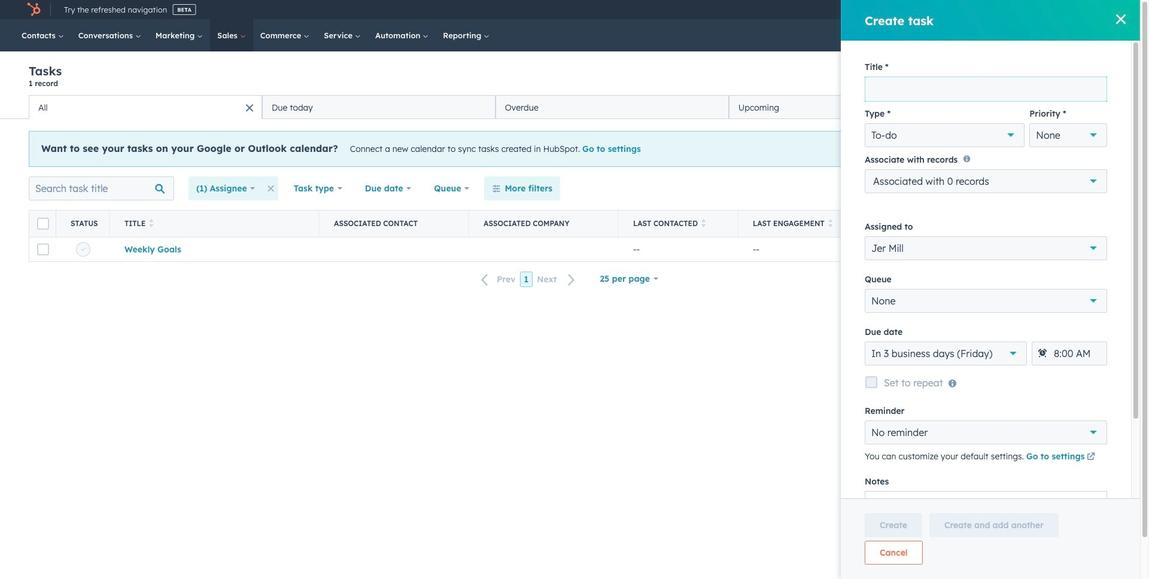Task type: describe. For each thing, give the bounding box(es) containing it.
2 press to sort. element from the left
[[702, 219, 706, 229]]

2 column header from the left
[[56, 211, 110, 237]]

1 press to sort. image from the left
[[149, 219, 154, 228]]

4 press to sort. element from the left
[[916, 219, 920, 229]]

link opens in a new window image
[[1087, 453, 1096, 462]]

Search HubSpot search field
[[963, 25, 1099, 46]]



Task type: vqa. For each thing, say whether or not it's contained in the screenshot.
there
no



Task type: locate. For each thing, give the bounding box(es) containing it.
1 vertical spatial close image
[[1090, 146, 1097, 153]]

close image
[[1117, 14, 1126, 24], [1090, 146, 1097, 153]]

jer mill image
[[1039, 4, 1049, 15]]

1 press to sort. image from the left
[[702, 219, 706, 228]]

3 column header from the left
[[320, 211, 469, 237]]

column header
[[29, 211, 56, 237], [56, 211, 110, 237], [320, 211, 469, 237], [469, 211, 619, 237]]

1 press to sort. element from the left
[[149, 219, 154, 229]]

None text field
[[865, 77, 1108, 102]]

3 press to sort. element from the left
[[828, 219, 833, 229]]

0 horizontal spatial press to sort. image
[[149, 219, 154, 228]]

2 press to sort. image from the left
[[828, 219, 833, 228]]

link opens in a new window image
[[1087, 451, 1096, 465]]

2 press to sort. image from the left
[[916, 219, 920, 228]]

0 horizontal spatial close image
[[1090, 146, 1097, 153]]

0 vertical spatial close image
[[1117, 14, 1126, 24]]

press to sort. image
[[702, 219, 706, 228], [916, 219, 920, 228]]

alert
[[29, 131, 1112, 167]]

task status: not completed image
[[81, 248, 86, 252]]

Search task title search field
[[29, 177, 174, 201]]

tab list
[[29, 95, 963, 119]]

marketplaces image
[[948, 5, 958, 16]]

4 column header from the left
[[469, 211, 619, 237]]

menu
[[860, 0, 1126, 19]]

0 horizontal spatial press to sort. image
[[702, 219, 706, 228]]

pagination navigation
[[474, 272, 583, 288]]

1 horizontal spatial close image
[[1117, 14, 1126, 24]]

1 horizontal spatial press to sort. image
[[828, 219, 833, 228]]

1 horizontal spatial press to sort. image
[[916, 219, 920, 228]]

press to sort. element
[[149, 219, 154, 229], [702, 219, 706, 229], [828, 219, 833, 229], [916, 219, 920, 229]]

banner
[[29, 63, 1112, 95]]

press to sort. image
[[149, 219, 154, 228], [828, 219, 833, 228]]

1 column header from the left
[[29, 211, 56, 237]]

HH:MM text field
[[1032, 342, 1108, 366]]



